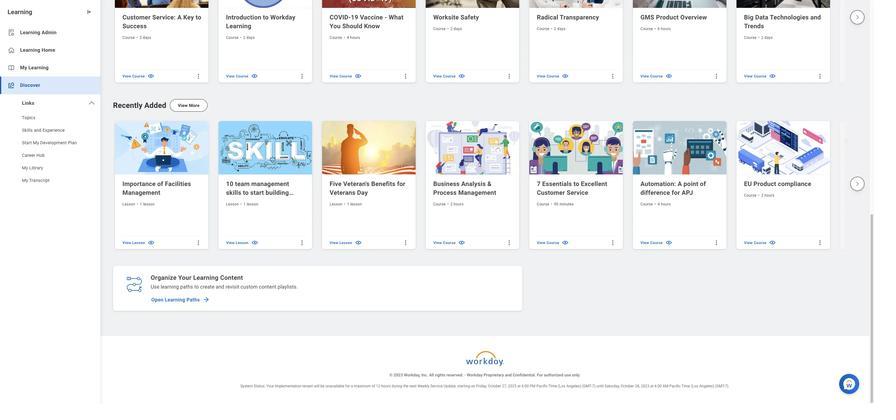 Task type: locate. For each thing, give the bounding box(es) containing it.
1
[[140, 202, 142, 207], [244, 202, 246, 207], [347, 202, 350, 207]]

discover link
[[0, 77, 101, 94]]

2 management from the left
[[459, 189, 497, 197]]

view for gms product overview
[[641, 74, 650, 78]]

1 vertical spatial 2 hours
[[451, 202, 464, 207]]

your right status:
[[267, 385, 274, 389]]

introduction to workday learning image
[[219, 0, 314, 8]]

0 vertical spatial product
[[656, 13, 679, 21]]

for inside automation: a point of difference for apj
[[672, 189, 680, 197]]

1 vertical spatial 4
[[658, 202, 660, 207]]

product up 6 hours
[[656, 13, 679, 21]]

1 horizontal spatial service
[[567, 189, 589, 197]]

1 horizontal spatial (los
[[691, 385, 699, 389]]

covid-19 vaccine - what you should know
[[330, 13, 404, 30]]

2 horizontal spatial 1
[[347, 202, 350, 207]]

1 lesson from the left
[[143, 202, 155, 207]]

skills
[[22, 128, 33, 133]]

0 horizontal spatial pacific
[[537, 385, 548, 389]]

1 6:00 from the left
[[522, 385, 529, 389]]

0 vertical spatial service
[[567, 189, 589, 197]]

related actions vertical image
[[299, 73, 305, 79], [403, 73, 409, 79], [506, 73, 513, 79], [299, 240, 305, 246], [817, 240, 824, 246]]

service inside the 7 essentials to excellent customer service
[[567, 189, 589, 197]]

covid-19 vaccine - what you should know link
[[330, 13, 410, 30]]

list containing learning admin
[[0, 24, 101, 188]]

data
[[756, 13, 769, 21]]

- right reserved. at the right of page
[[465, 373, 466, 378]]

october left 28,
[[621, 385, 634, 389]]

days down the introduction to workday learning
[[247, 35, 255, 40]]

1 horizontal spatial 6:00
[[655, 385, 662, 389]]

to down 'team'
[[243, 189, 249, 197]]

a left key
[[177, 13, 182, 21]]

time
[[549, 385, 557, 389], [682, 385, 690, 389]]

1 lesson down importance of facilities management
[[140, 202, 155, 207]]

0 horizontal spatial customer
[[123, 13, 151, 21]]

learning left admin
[[20, 30, 40, 35]]

lesson down the start
[[247, 202, 259, 207]]

1 time from the left
[[549, 385, 557, 389]]

related actions vertical image for introduction to workday learning
[[299, 73, 305, 79]]

days for data
[[765, 35, 773, 40]]

lesson
[[143, 202, 155, 207], [247, 202, 259, 207], [351, 202, 362, 207]]

workday 
[[848, 13, 875, 30]]

4 hours down the should
[[347, 35, 360, 40]]

career hub link
[[0, 150, 101, 162]]

days down big data technologies and trends
[[765, 35, 773, 40]]

time right am
[[682, 385, 690, 389]]

weekly
[[418, 385, 430, 389]]

-
[[385, 13, 387, 21], [465, 373, 466, 378]]

2023 right 27,
[[508, 385, 517, 389]]

transcript
[[29, 178, 50, 183]]

2 chevron right image from the top
[[855, 181, 861, 187]]

1 vertical spatial service
[[431, 385, 443, 389]]

2 horizontal spatial workday
[[848, 13, 873, 21]]

related actions vertical image
[[195, 73, 202, 79], [610, 73, 616, 79], [714, 73, 720, 79], [817, 73, 824, 79], [195, 240, 202, 246], [403, 240, 409, 246], [506, 240, 513, 246], [610, 240, 616, 246], [714, 240, 720, 246]]

skills and experience
[[22, 128, 65, 133]]

my for my learning
[[20, 65, 27, 71]]

2 1 lesson from the left
[[244, 202, 259, 207]]

hours down 'eu product compliance'
[[765, 193, 775, 198]]

2 down the "success"
[[140, 35, 142, 40]]

19 vaccine
[[351, 13, 383, 21]]

covid-19 vaccine - what you should know image
[[322, 0, 417, 8]]

angeles) down only. at the right bottom of the page
[[567, 385, 582, 389]]

0 horizontal spatial angeles)
[[567, 385, 582, 389]]

2 days down trends
[[762, 35, 773, 40]]

and inside skills and experience link
[[34, 128, 41, 133]]

visible image for big data technologies and trends
[[769, 73, 777, 80]]

1 horizontal spatial at
[[651, 385, 654, 389]]

content
[[220, 274, 243, 282]]

view for big data technologies and trends
[[745, 74, 753, 78]]

1 horizontal spatial 1
[[244, 202, 246, 207]]

veteran's
[[343, 180, 370, 188]]

my left library
[[22, 166, 28, 171]]

worksite safety image
[[426, 0, 521, 8]]

1 vertical spatial product
[[754, 180, 777, 188]]

10 team management skills to start building today image
[[219, 121, 314, 175]]

gms product overview link
[[641, 13, 721, 22]]

1 lesson down day
[[347, 202, 362, 207]]

automation: a point of difference for apj
[[641, 180, 706, 197]]

7).
[[725, 385, 730, 389]]

content
[[259, 284, 277, 290]]

1 vertical spatial customer
[[537, 189, 565, 197]]

service:
[[152, 13, 176, 21]]

service up 'minutes'
[[567, 189, 589, 197]]

0 vertical spatial your
[[178, 274, 192, 282]]

eu product compliance image
[[737, 121, 832, 175]]

1 1 from the left
[[140, 202, 142, 207]]

2 days down the introduction to workday learning
[[243, 35, 255, 40]]

2023 right ©
[[394, 373, 403, 378]]

1 at from the left
[[518, 385, 521, 389]]

4 down the difference on the top right
[[658, 202, 660, 207]]

lesson down day
[[351, 202, 362, 207]]

lesson for of
[[143, 202, 155, 207]]

0 vertical spatial a
[[177, 13, 182, 21]]

workday inside workday
[[848, 13, 873, 21]]

angeles) left 7). in the bottom of the page
[[700, 385, 715, 389]]

my library link
[[0, 162, 101, 175]]

1 vertical spatial -
[[465, 373, 466, 378]]

visible image for covid-19 vaccine - what you should know
[[355, 73, 362, 80]]

for left apj on the right top of the page
[[672, 189, 680, 197]]

a left point
[[678, 180, 682, 188]]

7 essentials to excellent customer service link
[[537, 180, 617, 197]]

days for service:
[[143, 35, 151, 40]]

essentials
[[543, 180, 572, 188]]

and right technologies
[[811, 13, 822, 21]]

learning inside 'link'
[[20, 30, 40, 35]]

(los
[[558, 385, 566, 389], [691, 385, 699, 389]]

to right key
[[196, 13, 201, 21]]

1 horizontal spatial for
[[397, 180, 406, 188]]

skills and experience link
[[0, 125, 101, 137]]

the
[[403, 385, 409, 389]]

2 horizontal spatial for
[[672, 189, 680, 197]]

2 days for data
[[762, 35, 773, 40]]

2 days down the "success"
[[140, 35, 151, 40]]

visible image
[[251, 73, 258, 80], [562, 73, 569, 80], [666, 73, 673, 80], [148, 240, 155, 247], [355, 240, 362, 247], [458, 240, 466, 247], [666, 240, 673, 247], [769, 240, 777, 247]]

home
[[42, 47, 55, 53]]

learning up my learning
[[20, 47, 40, 53]]

my for my library
[[22, 166, 28, 171]]

view course for big data technologies and trends
[[745, 74, 767, 78]]

time down authorized
[[549, 385, 557, 389]]

days down the "success"
[[143, 35, 151, 40]]

2 down the radical
[[554, 27, 557, 31]]

1 down veterans
[[347, 202, 350, 207]]

for inside five veteran's benefits for veterans day
[[397, 180, 406, 188]]

(los right am
[[691, 385, 699, 389]]

2 horizontal spatial 1 lesson
[[347, 202, 362, 207]]

0 horizontal spatial 1
[[140, 202, 142, 207]]

workday inside the introduction to workday learning
[[271, 13, 296, 21]]

1 horizontal spatial 4
[[658, 202, 660, 207]]

key
[[183, 13, 194, 21]]

introduction to workday learning link
[[226, 13, 306, 30]]

view more
[[178, 103, 200, 108]]

0 horizontal spatial 4 hours
[[347, 35, 360, 40]]

arrow right image
[[203, 296, 210, 304]]

1 (gmt- from the left
[[582, 385, 592, 389]]

at left am
[[651, 385, 654, 389]]

management down analysis
[[459, 189, 497, 197]]

2023
[[394, 373, 403, 378], [508, 385, 517, 389], [641, 385, 650, 389]]

2 view lesson from the left
[[226, 241, 249, 245]]

0 horizontal spatial for
[[346, 385, 350, 389]]

0 vertical spatial 4 hours
[[347, 35, 360, 40]]

1 management from the left
[[123, 189, 160, 197]]

1 lesson for veteran's
[[347, 202, 362, 207]]

6:00 left am
[[655, 385, 662, 389]]

1 october from the left
[[488, 385, 501, 389]]

0 horizontal spatial 4
[[347, 35, 349, 40]]

product right "eu"
[[754, 180, 777, 188]]

my for my transcript
[[22, 178, 28, 183]]

of left facilities on the top
[[157, 180, 163, 188]]

plan
[[68, 140, 77, 145]]

management down importance
[[123, 189, 160, 197]]

0 vertical spatial -
[[385, 13, 387, 21]]

0 horizontal spatial at
[[518, 385, 521, 389]]

to inside 10 team management skills to start building today
[[243, 189, 249, 197]]

0 horizontal spatial (gmt-
[[582, 385, 592, 389]]

- left what at the left top of the page
[[385, 13, 387, 21]]

days down radical transparency
[[558, 27, 566, 31]]

2 horizontal spatial lesson
[[351, 202, 362, 207]]

2023 right 28,
[[641, 385, 650, 389]]

my
[[20, 65, 27, 71], [33, 140, 39, 145], [22, 166, 28, 171], [22, 178, 28, 183]]

a
[[177, 13, 182, 21], [678, 180, 682, 188]]

your
[[178, 274, 192, 282], [267, 385, 274, 389]]

0 horizontal spatial 1 lesson
[[140, 202, 155, 207]]

hours right 12
[[381, 385, 391, 389]]

1 horizontal spatial product
[[754, 180, 777, 188]]

your up paths
[[178, 274, 192, 282]]

2 days for service:
[[140, 35, 151, 40]]

customer up the "success"
[[123, 13, 151, 21]]

customer inside customer service: a key to success
[[123, 13, 151, 21]]

0 horizontal spatial workday
[[271, 13, 296, 21]]

product for eu
[[754, 180, 777, 188]]

customer service: a key to success
[[123, 13, 201, 30]]

0 horizontal spatial management
[[123, 189, 160, 197]]

related actions vertical image for customer service: a key to success
[[195, 73, 202, 79]]

1 vertical spatial for
[[672, 189, 680, 197]]

of right point
[[700, 180, 706, 188]]

1 horizontal spatial view lesson
[[226, 241, 249, 245]]

open learning paths
[[151, 297, 200, 303]]

2 days for to
[[243, 35, 255, 40]]

system status: your implementation tenant will be unavailable for a maximum of 12 hours during the next weekly service update; starting on friday, october 27, 2023 at 6:00 pm pacific time (los angeles) (gmt-7) until saturday, october 28, 2023 at 6:00 am pacific time (los angeles) (gmt-7).
[[241, 385, 730, 389]]

list containing customer service: a key to success
[[113, 0, 875, 84]]

1 horizontal spatial (gmt-
[[716, 385, 725, 389]]

radical transparency image
[[530, 0, 625, 8]]

view course
[[123, 74, 145, 78], [226, 74, 249, 78], [330, 74, 352, 78], [434, 74, 456, 78], [537, 74, 560, 78], [641, 74, 663, 78], [745, 74, 767, 78], [848, 74, 871, 78], [434, 241, 456, 245], [537, 241, 560, 245], [641, 241, 663, 245], [745, 241, 767, 245], [848, 241, 871, 245]]

2 down "introduction"
[[243, 35, 246, 40]]

hours down the should
[[350, 35, 360, 40]]

4 for you
[[347, 35, 349, 40]]

to left the excellent at top
[[574, 180, 580, 188]]

2 october from the left
[[621, 385, 634, 389]]

during
[[392, 385, 403, 389]]

1 lesson for team
[[244, 202, 259, 207]]

visible image for introduction
[[251, 73, 258, 80]]

chevron right image
[[855, 14, 861, 20], [855, 181, 861, 187]]

2 down worksite safety
[[451, 27, 453, 31]]

days down worksite safety
[[454, 27, 462, 31]]

service down rights
[[431, 385, 443, 389]]

list
[[113, 0, 875, 84], [0, 24, 101, 188], [0, 112, 101, 188], [113, 119, 875, 251]]

lesson for team
[[247, 202, 259, 207]]

3 1 from the left
[[347, 202, 350, 207]]

to inside customer service: a key to success
[[196, 13, 201, 21]]

hours for business
[[454, 202, 464, 207]]

related actions vertical image for covid-19 vaccine - what you should know
[[403, 73, 409, 79]]

automation:
[[641, 180, 676, 188]]

0 vertical spatial for
[[397, 180, 406, 188]]

2 (gmt- from the left
[[716, 385, 725, 389]]

management inside importance of facilities management
[[123, 189, 160, 197]]

visible image for business
[[458, 240, 466, 247]]

vibe leadership image
[[841, 121, 875, 175]]

to down introduction to workday learning image
[[263, 13, 269, 21]]

1 horizontal spatial 2 hours
[[762, 193, 775, 198]]

1 horizontal spatial angeles)
[[700, 385, 715, 389]]

2 down 'eu product compliance'
[[762, 193, 764, 198]]

0 horizontal spatial of
[[157, 180, 163, 188]]

pacific right the pm on the right of page
[[537, 385, 548, 389]]

hours
[[661, 27, 671, 31], [350, 35, 360, 40], [765, 193, 775, 198], [454, 202, 464, 207], [661, 202, 671, 207], [381, 385, 391, 389]]

at down confidential.
[[518, 385, 521, 389]]

2 days down radical transparency
[[554, 27, 566, 31]]

to inside the introduction to workday learning
[[263, 13, 269, 21]]

7)
[[592, 385, 596, 389]]

0 horizontal spatial service
[[431, 385, 443, 389]]

- inside covid-19 vaccine - what you should know
[[385, 13, 387, 21]]

admin
[[42, 30, 57, 35]]

visible image for customer service: a key to success
[[147, 73, 155, 80]]

28,
[[635, 385, 640, 389]]

view for automation: a point of difference for apj
[[641, 241, 650, 245]]

0 vertical spatial customer
[[123, 13, 151, 21]]

product
[[656, 13, 679, 21], [754, 180, 777, 188]]

to inside the 7 essentials to excellent customer service
[[574, 180, 580, 188]]

chevron right image for workday
[[855, 14, 861, 20]]

1 horizontal spatial 1 lesson
[[244, 202, 259, 207]]

hours down the difference on the top right
[[661, 202, 671, 207]]

learning inside the introduction to workday learning
[[226, 22, 252, 30]]

pacific right am
[[670, 385, 681, 389]]

1 1 lesson from the left
[[140, 202, 155, 207]]

a inside customer service: a key to success
[[177, 13, 182, 21]]

1 chevron right image from the top
[[855, 14, 861, 20]]

related actions vertical image for five veteran's benefits for veterans day
[[403, 240, 409, 246]]

1 lesson down the start
[[244, 202, 259, 207]]

management
[[123, 189, 160, 197], [459, 189, 497, 197]]

product inside 'link'
[[754, 180, 777, 188]]

0 horizontal spatial view lesson
[[123, 241, 145, 245]]

0 horizontal spatial lesson
[[143, 202, 155, 207]]

0 horizontal spatial your
[[178, 274, 192, 282]]

1 horizontal spatial management
[[459, 189, 497, 197]]

and right skills on the top left of page
[[34, 128, 41, 133]]

for left a
[[346, 385, 350, 389]]

a inside automation: a point of difference for apj
[[678, 180, 682, 188]]

hours for gms
[[661, 27, 671, 31]]

90
[[554, 202, 559, 207]]

view for worksite safety
[[434, 74, 442, 78]]

days
[[454, 27, 462, 31], [558, 27, 566, 31], [143, 35, 151, 40], [247, 35, 255, 40], [765, 35, 773, 40]]

view for introduction to workday learning
[[226, 74, 235, 78]]

workday,
[[404, 373, 421, 378]]

know
[[364, 22, 380, 30]]

0 horizontal spatial 2 hours
[[451, 202, 464, 207]]

and left revisit at the bottom left of the page
[[216, 284, 224, 290]]

customer
[[123, 13, 151, 21], [537, 189, 565, 197]]

1 horizontal spatial october
[[621, 385, 634, 389]]

my right the book open icon
[[20, 65, 27, 71]]

1 horizontal spatial of
[[372, 385, 375, 389]]

2 vertical spatial for
[[346, 385, 350, 389]]

10 team management skills to start building today link
[[226, 180, 306, 205]]

my left transcript
[[22, 178, 28, 183]]

development
[[40, 140, 67, 145]]

big data technologies and trends image
[[737, 0, 832, 8]]

october left 27,
[[488, 385, 501, 389]]

2 down process
[[451, 202, 453, 207]]

1 vertical spatial chevron right image
[[855, 181, 861, 187]]

0 horizontal spatial a
[[177, 13, 182, 21]]

(los down use
[[558, 385, 566, 389]]

6:00 left the pm on the right of page
[[522, 385, 529, 389]]

my learning link
[[0, 59, 101, 77]]

2 horizontal spatial of
[[700, 180, 706, 188]]

1 horizontal spatial pacific
[[670, 385, 681, 389]]

2 1 from the left
[[244, 202, 246, 207]]

visible image for 10 team management skills to start building today
[[251, 240, 258, 247]]

2 down trends
[[762, 35, 764, 40]]

1 vertical spatial a
[[678, 180, 682, 188]]

of inside importance of facilities management
[[157, 180, 163, 188]]

view course for business analysis & process management
[[434, 241, 456, 245]]

open
[[151, 297, 164, 303]]

1 horizontal spatial lesson
[[247, 202, 259, 207]]

you
[[330, 22, 341, 30]]

2 hours for product
[[762, 193, 775, 198]]

view for customer service: a key to success
[[123, 74, 131, 78]]

2 days for transparency
[[554, 27, 566, 31]]

customer down essentials
[[537, 189, 565, 197]]

all
[[429, 373, 434, 378]]

inc.
[[422, 373, 428, 378]]

to right paths
[[194, 284, 199, 290]]

1 horizontal spatial time
[[682, 385, 690, 389]]

visible image for worksite safety
[[458, 73, 466, 80]]

learning down "introduction"
[[226, 22, 252, 30]]

2 for eu
[[762, 193, 764, 198]]

0 horizontal spatial (los
[[558, 385, 566, 389]]

0 horizontal spatial 6:00
[[522, 385, 529, 389]]

for right benefits
[[397, 180, 406, 188]]

customer service: a key to success image
[[115, 0, 210, 8]]

apj
[[682, 189, 694, 197]]

2 hours down 'eu product compliance'
[[762, 193, 775, 198]]

0 horizontal spatial october
[[488, 385, 501, 389]]

0 horizontal spatial product
[[656, 13, 679, 21]]

topics link
[[0, 112, 101, 125]]

0 vertical spatial 2 hours
[[762, 193, 775, 198]]

organize your learning content use learning paths to create and revisit custom content playlists.
[[151, 274, 298, 290]]

worksite safety link
[[434, 13, 513, 22]]

learning up "create"
[[193, 274, 219, 282]]

visible image
[[147, 73, 155, 80], [355, 73, 362, 80], [458, 73, 466, 80], [769, 73, 777, 80], [251, 240, 258, 247], [562, 240, 569, 247]]

2 horizontal spatial view lesson
[[330, 241, 352, 245]]

1 horizontal spatial your
[[267, 385, 274, 389]]

related actions vertical image for big data technologies and trends
[[817, 73, 824, 79]]

book open image
[[8, 64, 15, 72]]

0 vertical spatial 4
[[347, 35, 349, 40]]

2 for radical
[[554, 27, 557, 31]]

transformation import image
[[86, 9, 92, 15]]

0 horizontal spatial -
[[385, 13, 387, 21]]

links
[[22, 100, 34, 106]]

1 horizontal spatial customer
[[537, 189, 565, 197]]

radical transparency link
[[537, 13, 617, 22]]

0 vertical spatial chevron right image
[[855, 14, 861, 20]]

2 horizontal spatial 2023
[[641, 385, 650, 389]]

hours down business analysis & process management at the top
[[454, 202, 464, 207]]

4 hours down the difference on the top right
[[658, 202, 671, 207]]

2 hours down process
[[451, 202, 464, 207]]

1 vertical spatial 4 hours
[[658, 202, 671, 207]]

0 horizontal spatial 2023
[[394, 373, 403, 378]]

my library
[[22, 166, 43, 171]]

&
[[488, 180, 492, 188]]

1 (los from the left
[[558, 385, 566, 389]]

1 down importance
[[140, 202, 142, 207]]

gms product overview
[[641, 13, 707, 21]]

1 horizontal spatial a
[[678, 180, 682, 188]]

view course for covid-19 vaccine - what you should know
[[330, 74, 352, 78]]

visible image for radical
[[562, 73, 569, 80]]

1 lesson for of
[[140, 202, 155, 207]]

of left 12
[[372, 385, 375, 389]]

lesson down importance of facilities management
[[143, 202, 155, 207]]

1 view lesson from the left
[[123, 241, 145, 245]]

importance of facilities management image
[[115, 121, 210, 175]]

3 1 lesson from the left
[[347, 202, 362, 207]]

4 down the should
[[347, 35, 349, 40]]

lesson for veteran's
[[351, 202, 362, 207]]

1 right today
[[244, 202, 246, 207]]

3 lesson from the left
[[351, 202, 362, 207]]

3 view lesson from the left
[[330, 241, 352, 245]]

career hub
[[22, 153, 45, 158]]

2 days down worksite safety
[[451, 27, 462, 31]]

6
[[658, 27, 660, 31]]

7
[[537, 180, 541, 188]]

2 lesson from the left
[[247, 202, 259, 207]]

radical transparency
[[537, 13, 599, 21]]

next
[[410, 385, 417, 389]]

0 horizontal spatial time
[[549, 385, 557, 389]]

hours right 6
[[661, 27, 671, 31]]

1 horizontal spatial 4 hours
[[658, 202, 671, 207]]



Task type: describe. For each thing, give the bounding box(es) containing it.
days for transparency
[[558, 27, 566, 31]]

five veteran's benefits for veterans day image
[[322, 121, 417, 175]]

playlists.
[[278, 284, 298, 290]]

learning up report parameter icon
[[8, 8, 32, 16]]

view course for radical transparency
[[537, 74, 560, 78]]

learning down learning at the left bottom of page
[[165, 297, 185, 303]]

days for to
[[247, 35, 255, 40]]

1 for team
[[244, 202, 246, 207]]

five veteran's benefits for veterans day link
[[330, 180, 410, 197]]

visible image for importance
[[148, 240, 155, 247]]

2 pacific from the left
[[670, 385, 681, 389]]

hours for automation:
[[661, 202, 671, 207]]

1 angeles) from the left
[[567, 385, 582, 389]]

1 for of
[[140, 202, 142, 207]]

related actions vertical image for business analysis & process management
[[506, 240, 513, 246]]

career
[[22, 153, 35, 158]]

view for eu product compliance
[[745, 241, 753, 245]]

customer inside the 7 essentials to excellent customer service
[[537, 189, 565, 197]]

list containing topics
[[0, 112, 101, 188]]

reserved.
[[447, 373, 464, 378]]

and inside big data technologies and trends
[[811, 13, 822, 21]]

and up 27,
[[505, 373, 512, 378]]

until
[[597, 385, 604, 389]]

only.
[[572, 373, 581, 378]]

2 6:00 from the left
[[655, 385, 662, 389]]

use
[[151, 284, 159, 290]]

1 vertical spatial your
[[267, 385, 274, 389]]

library
[[29, 166, 43, 171]]

what
[[389, 13, 404, 21]]

organize
[[151, 274, 177, 282]]

1 pacific from the left
[[537, 385, 548, 389]]

view course for worksite safety
[[434, 74, 456, 78]]

related actions vertical image for 7 essentials to excellent customer service
[[610, 240, 616, 246]]

management inside business analysis & process management
[[459, 189, 497, 197]]

pm
[[530, 385, 536, 389]]

7 essentials to excellent customer service
[[537, 180, 608, 197]]

transparency
[[560, 13, 599, 21]]

© 2023 workday, inc. all rights reserved. - workday proprietary and confidential. for authorized use only.
[[390, 373, 581, 378]]

view course for eu product compliance
[[745, 241, 767, 245]]

hours for eu
[[765, 193, 775, 198]]

learning home link
[[0, 41, 101, 59]]

list containing importance of facilities management
[[113, 119, 875, 251]]

©
[[390, 373, 393, 378]]

my transcript
[[22, 178, 50, 183]]

2 for big
[[762, 35, 764, 40]]

4 for difference
[[658, 202, 660, 207]]

2 at from the left
[[651, 385, 654, 389]]

management
[[251, 180, 289, 188]]

visible image for 7 essentials to excellent customer service
[[562, 240, 569, 247]]

view lesson for five veteran's benefits for veterans day
[[330, 241, 352, 245]]

create
[[200, 284, 215, 290]]

point
[[684, 180, 699, 188]]

will
[[314, 385, 320, 389]]

2 for customer
[[140, 35, 142, 40]]

radical
[[537, 13, 559, 21]]

4 hours for should
[[347, 35, 360, 40]]

my transcript link
[[0, 175, 101, 188]]

4 hours for for
[[658, 202, 671, 207]]

view course for introduction to workday learning
[[226, 74, 249, 78]]

home image
[[8, 46, 15, 54]]

maximum
[[354, 385, 371, 389]]

start my development plan link
[[0, 137, 101, 150]]

five veteran's benefits for veterans day
[[330, 180, 406, 197]]

27,
[[502, 385, 507, 389]]

view inside button
[[178, 103, 188, 108]]

be
[[321, 385, 325, 389]]

safety
[[461, 13, 479, 21]]

visible image for eu
[[769, 240, 777, 247]]

1 horizontal spatial workday
[[467, 373, 483, 378]]

tenant
[[302, 385, 313, 389]]

1 horizontal spatial 2023
[[508, 385, 517, 389]]

related actions vertical image for gms product overview
[[714, 73, 720, 79]]

learning home
[[20, 47, 55, 53]]

related actions vertical image for automation: a point of difference for apj
[[714, 240, 720, 246]]

importance of facilities management
[[123, 180, 191, 197]]

90 minutes
[[554, 202, 574, 207]]

day
[[357, 189, 368, 197]]

view for five veteran's benefits for veterans day
[[330, 241, 339, 245]]

veterans
[[330, 189, 356, 197]]

eu product compliance link
[[745, 180, 824, 188]]

view course for 7 essentials to excellent customer service
[[537, 241, 560, 245]]

skills
[[226, 189, 241, 197]]

view more button
[[170, 99, 207, 112]]

learning
[[161, 284, 179, 290]]

related actions vertical image for worksite safety
[[506, 73, 513, 79]]

product for gms
[[656, 13, 679, 21]]

learning down learning home
[[28, 65, 49, 71]]

2 time from the left
[[682, 385, 690, 389]]

your inside organize your learning content use learning paths to create and revisit custom content playlists.
[[178, 274, 192, 282]]

minutes
[[560, 202, 574, 207]]

open learning paths link
[[149, 294, 211, 306]]

to inside organize your learning content use learning paths to create and revisit custom content playlists.
[[194, 284, 199, 290]]

1 for veteran's
[[347, 202, 350, 207]]

today
[[226, 198, 242, 205]]

related actions vertical image for 10 team management skills to start building today
[[299, 240, 305, 246]]

10 team management skills to start building today
[[226, 180, 289, 205]]

related actions vertical image for radical transparency
[[610, 73, 616, 79]]

7 essentials to excellent customer service image
[[530, 121, 625, 175]]

use
[[565, 373, 571, 378]]

related actions vertical image for eu product compliance
[[817, 240, 824, 246]]

team
[[235, 180, 250, 188]]

paths
[[180, 284, 193, 290]]

big data technologies and trends
[[745, 13, 822, 30]]

visible image for five
[[355, 240, 362, 247]]

learning admin link
[[0, 24, 101, 41]]

view for radical transparency
[[537, 74, 546, 78]]

2 for worksite
[[451, 27, 453, 31]]

and inside organize your learning content use learning paths to create and revisit custom content playlists.
[[216, 284, 224, 290]]

discover
[[20, 82, 40, 88]]

chevron up image
[[88, 100, 96, 107]]

view for 10 team management skills to start building today
[[226, 241, 235, 245]]

2 for business
[[451, 202, 453, 207]]

recently
[[113, 101, 143, 110]]

business analysis & process management image
[[426, 121, 521, 175]]

more
[[189, 103, 200, 108]]

view course for automation: a point of difference for apj
[[641, 241, 663, 245]]

2 angeles) from the left
[[700, 385, 715, 389]]

building
[[266, 189, 289, 197]]

big data technologies and trends link
[[745, 13, 824, 30]]

worksite
[[434, 13, 459, 21]]

gms
[[641, 13, 655, 21]]

custom
[[241, 284, 258, 290]]

hours for covid-
[[350, 35, 360, 40]]

related actions vertical image for importance of facilities management
[[195, 240, 202, 246]]

view for business analysis & process management
[[434, 241, 442, 245]]

automation: a point of difference for apj image
[[633, 121, 728, 175]]

status:
[[254, 385, 266, 389]]

visible image for automation:
[[666, 240, 673, 247]]

view lesson for importance of facilities management
[[123, 241, 145, 245]]

start my development plan
[[22, 140, 77, 145]]

vibe lead link
[[848, 180, 875, 188]]

view lesson for 10 team management skills to start building today
[[226, 241, 249, 245]]

added
[[144, 101, 166, 110]]

vibe lead
[[848, 180, 875, 188]]

of inside automation: a point of difference for apj
[[700, 180, 706, 188]]

lead
[[864, 180, 875, 188]]

chevron right image for vibe
[[855, 181, 861, 187]]

business
[[434, 180, 460, 188]]

view for 7 essentials to excellent customer service
[[537, 241, 546, 245]]

view for importance of facilities management
[[123, 241, 131, 245]]

1 horizontal spatial -
[[465, 373, 466, 378]]

2 (los from the left
[[691, 385, 699, 389]]

experience
[[43, 128, 65, 133]]

view course for customer service: a key to success
[[123, 74, 145, 78]]

view course for gms product overview
[[641, 74, 663, 78]]

report parameter image
[[8, 29, 15, 36]]

analysis
[[462, 180, 486, 188]]

2 days for safety
[[451, 27, 462, 31]]

12
[[376, 385, 381, 389]]

implementation
[[275, 385, 302, 389]]

hub
[[36, 153, 45, 158]]

eu
[[745, 180, 752, 188]]

2 for introduction
[[243, 35, 246, 40]]

2 hours for analysis
[[451, 202, 464, 207]]

my right start
[[33, 140, 39, 145]]

friday,
[[477, 385, 487, 389]]

overview
[[681, 13, 707, 21]]

view for covid-19 vaccine - what you should know
[[330, 74, 339, 78]]

big
[[745, 13, 754, 21]]

days for safety
[[454, 27, 462, 31]]

gms product overview image
[[633, 0, 728, 8]]

learning inside organize your learning content use learning paths to create and revisit custom content playlists.
[[193, 274, 219, 282]]

rights
[[435, 373, 446, 378]]

am
[[663, 385, 669, 389]]

introduction to workday learning
[[226, 13, 296, 30]]

visible image for gms
[[666, 73, 673, 80]]



Task type: vqa. For each thing, say whether or not it's contained in the screenshot.


